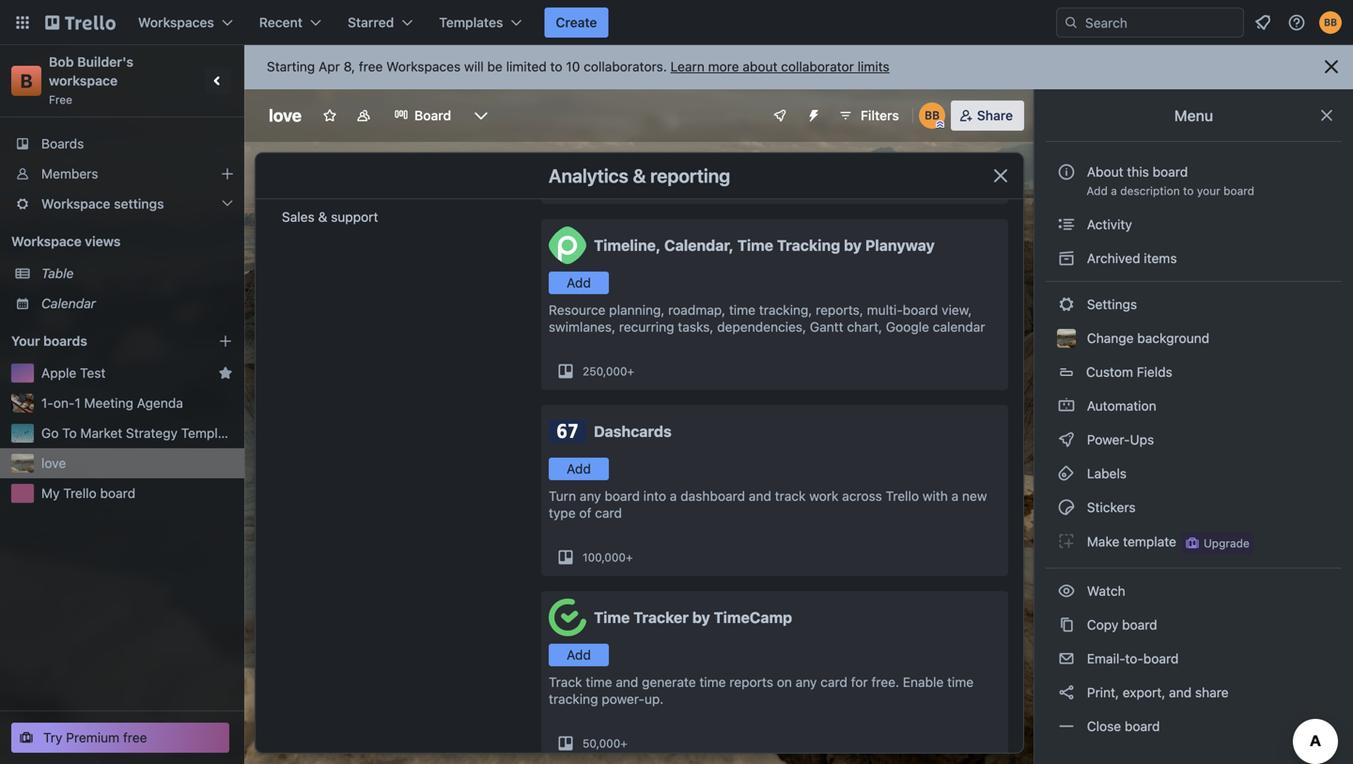 Task type: vqa. For each thing, say whether or not it's contained in the screenshot.
the leftmost &
yes



Task type: locate. For each thing, give the bounding box(es) containing it.
sm image inside "close board" link
[[1058, 717, 1076, 736]]

0 notifications image
[[1252, 11, 1275, 34]]

any right on
[[796, 675, 817, 690]]

change background link
[[1046, 323, 1343, 354]]

1 sm image from the top
[[1058, 295, 1076, 314]]

recent button
[[248, 8, 333, 38]]

sm image left print,
[[1058, 684, 1076, 702]]

sm image inside email-to-board link
[[1058, 650, 1076, 668]]

sm image for make template
[[1058, 532, 1076, 551]]

add for dashcards
[[567, 461, 591, 477]]

sm image for print, export, and share
[[1058, 684, 1076, 702]]

sm image inside watch link
[[1058, 582, 1076, 601]]

a inside about this board add a description to your board
[[1111, 184, 1118, 197]]

generate
[[642, 675, 696, 690]]

0 vertical spatial workspaces
[[138, 15, 214, 30]]

starting
[[267, 59, 315, 74]]

sm image left activity
[[1058, 215, 1076, 234]]

boards
[[43, 333, 87, 349]]

1-on-1 meeting agenda
[[41, 395, 183, 411]]

and
[[749, 488, 772, 504], [616, 675, 639, 690], [1170, 685, 1192, 700]]

1 horizontal spatial workspaces
[[387, 59, 461, 74]]

sm image left close
[[1058, 717, 1076, 736]]

1 vertical spatial any
[[796, 675, 817, 690]]

change background
[[1084, 330, 1210, 346]]

0 vertical spatial &
[[633, 165, 646, 187]]

& right sales
[[318, 209, 328, 225]]

add button up resource
[[549, 272, 609, 294]]

card inside track time and generate time reports on any card for free. enable time tracking power-up.
[[821, 675, 848, 690]]

2 add button from the top
[[549, 458, 609, 480]]

sm image for settings
[[1058, 295, 1076, 314]]

power ups image
[[773, 108, 788, 123]]

recent
[[259, 15, 303, 30]]

2 vertical spatial add button
[[549, 644, 609, 667]]

workspaces up workspace navigation collapse icon
[[138, 15, 214, 30]]

4 sm image from the top
[[1058, 431, 1076, 449]]

and for track
[[616, 675, 639, 690]]

6 sm image from the top
[[1058, 616, 1076, 635]]

1 vertical spatial workspace
[[11, 234, 82, 249]]

0 horizontal spatial love
[[41, 456, 66, 471]]

sm image inside activity link
[[1058, 215, 1076, 234]]

0 vertical spatial free
[[359, 59, 383, 74]]

and up 'power-'
[[616, 675, 639, 690]]

1 horizontal spatial trello
[[886, 488, 920, 504]]

analytics
[[549, 165, 629, 187]]

0 horizontal spatial a
[[670, 488, 677, 504]]

sm image for watch
[[1058, 582, 1076, 601]]

8 sm image from the top
[[1058, 684, 1076, 702]]

work
[[810, 488, 839, 504]]

add button for time tracker by timecamp
[[549, 644, 609, 667]]

bob builder (bobbuilder40) image inside primary element
[[1320, 11, 1343, 34]]

0 vertical spatial card
[[595, 505, 622, 521]]

sm image left make
[[1058, 532, 1076, 551]]

time right the "enable"
[[948, 675, 974, 690]]

a down "about"
[[1111, 184, 1118, 197]]

b link
[[11, 66, 41, 96]]

board
[[415, 108, 451, 123]]

sm image left power-
[[1058, 431, 1076, 449]]

add button for dashcards
[[549, 458, 609, 480]]

views
[[85, 234, 121, 249]]

reports
[[730, 675, 774, 690]]

sm image for automation
[[1058, 397, 1076, 416]]

calendar
[[41, 296, 96, 311]]

workspace up table
[[11, 234, 82, 249]]

workspaces button
[[127, 8, 244, 38]]

workspaces up board link
[[387, 59, 461, 74]]

more
[[709, 59, 740, 74]]

1 horizontal spatial any
[[796, 675, 817, 690]]

add button up track
[[549, 644, 609, 667]]

0 horizontal spatial to
[[551, 59, 563, 74]]

3 add button from the top
[[549, 644, 609, 667]]

1 horizontal spatial bob builder (bobbuilder40) image
[[1320, 11, 1343, 34]]

5 sm image from the top
[[1058, 582, 1076, 601]]

sm image left email-
[[1058, 650, 1076, 668]]

1 vertical spatial workspaces
[[387, 59, 461, 74]]

1 vertical spatial &
[[318, 209, 328, 225]]

workspace navigation collapse icon image
[[205, 68, 231, 94]]

agenda
[[137, 395, 183, 411]]

2 horizontal spatial a
[[1111, 184, 1118, 197]]

workspace down members
[[41, 196, 110, 212]]

apr
[[319, 59, 340, 74]]

automation image
[[799, 101, 825, 127]]

sm image inside archived items link
[[1058, 249, 1076, 268]]

& right analytics
[[633, 165, 646, 187]]

1 vertical spatial to
[[1184, 184, 1194, 197]]

0 horizontal spatial and
[[616, 675, 639, 690]]

sm image for activity
[[1058, 215, 1076, 234]]

add down "about"
[[1087, 184, 1108, 197]]

1 add button from the top
[[549, 272, 609, 294]]

1 horizontal spatial free
[[359, 59, 383, 74]]

sm image left labels
[[1058, 464, 1076, 483]]

time tracker by timecamp
[[594, 609, 793, 627]]

0 horizontal spatial &
[[318, 209, 328, 225]]

by right tracking
[[844, 236, 862, 254]]

3 sm image from the top
[[1058, 397, 1076, 416]]

1 horizontal spatial &
[[633, 165, 646, 187]]

time up dependencies,
[[730, 302, 756, 318]]

your boards with 5 items element
[[11, 330, 190, 353]]

go
[[41, 425, 59, 441]]

track
[[775, 488, 806, 504]]

filters button
[[833, 101, 905, 131]]

1 horizontal spatial love
[[269, 105, 302, 126]]

up.
[[645, 691, 664, 707]]

open information menu image
[[1288, 13, 1307, 32]]

sm image left settings
[[1058, 295, 1076, 314]]

Search field
[[1079, 8, 1244, 37]]

love link
[[41, 454, 233, 473]]

1 horizontal spatial card
[[821, 675, 848, 690]]

1 vertical spatial card
[[821, 675, 848, 690]]

add button up turn
[[549, 458, 609, 480]]

0 vertical spatial to
[[551, 59, 563, 74]]

sales
[[282, 209, 315, 225]]

resource
[[549, 302, 606, 318]]

sm image left copy
[[1058, 616, 1076, 635]]

add for timeline, calendar, time tracking by planyway
[[567, 275, 591, 291]]

time inside resource planning, roadmap, time tracking, reports, multi-board view, swimlanes, recurring tasks, dependencies, gantt chart, google calendar
[[730, 302, 756, 318]]

+
[[628, 365, 635, 378], [626, 551, 633, 564], [621, 737, 628, 750]]

0 horizontal spatial free
[[123, 730, 147, 746]]

time
[[730, 302, 756, 318], [586, 675, 613, 690], [700, 675, 726, 690], [948, 675, 974, 690]]

board down export,
[[1125, 719, 1161, 734]]

sm image inside power-ups link
[[1058, 431, 1076, 449]]

and inside 'link'
[[1170, 685, 1192, 700]]

card left for
[[821, 675, 848, 690]]

free right 8,
[[359, 59, 383, 74]]

0 horizontal spatial card
[[595, 505, 622, 521]]

workspaces inside workspaces dropdown button
[[138, 15, 214, 30]]

3 sm image from the top
[[1058, 498, 1076, 517]]

your
[[11, 333, 40, 349]]

a left new
[[952, 488, 959, 504]]

9 sm image from the top
[[1058, 717, 1076, 736]]

0 vertical spatial workspace
[[41, 196, 110, 212]]

sm image left archived
[[1058, 249, 1076, 268]]

1 horizontal spatial to
[[1184, 184, 1194, 197]]

email-to-board
[[1084, 651, 1179, 667]]

board up description
[[1153, 164, 1189, 180]]

sm image inside settings link
[[1058, 295, 1076, 314]]

board inside resource planning, roadmap, time tracking, reports, multi-board view, swimlanes, recurring tasks, dependencies, gantt chart, google calendar
[[903, 302, 939, 318]]

templates
[[439, 15, 503, 30]]

trello left with
[[886, 488, 920, 504]]

sm image left watch
[[1058, 582, 1076, 601]]

7 sm image from the top
[[1058, 650, 1076, 668]]

custom fields button
[[1046, 357, 1343, 387]]

workspace inside workspace settings popup button
[[41, 196, 110, 212]]

templates button
[[428, 8, 533, 38]]

2 sm image from the top
[[1058, 464, 1076, 483]]

time left tracking
[[738, 236, 774, 254]]

and left "track"
[[749, 488, 772, 504]]

1 sm image from the top
[[1058, 215, 1076, 234]]

trello
[[63, 486, 97, 501], [886, 488, 920, 504]]

try
[[43, 730, 62, 746]]

0 vertical spatial by
[[844, 236, 862, 254]]

reports,
[[816, 302, 864, 318]]

planning,
[[609, 302, 665, 318]]

sm image for email-to-board
[[1058, 650, 1076, 668]]

sm image for power-ups
[[1058, 431, 1076, 449]]

add up resource
[[567, 275, 591, 291]]

card right "of"
[[595, 505, 622, 521]]

sm image inside stickers link
[[1058, 498, 1076, 517]]

sm image inside print, export, and share 'link'
[[1058, 684, 1076, 702]]

board up google
[[903, 302, 939, 318]]

0 vertical spatial add button
[[549, 272, 609, 294]]

bob builder (bobbuilder40) image right open information menu icon
[[1320, 11, 1343, 34]]

2 sm image from the top
[[1058, 249, 1076, 268]]

add up turn
[[567, 461, 591, 477]]

sales & support
[[282, 209, 378, 225]]

add
[[1087, 184, 1108, 197], [567, 275, 591, 291], [567, 461, 591, 477], [567, 647, 591, 663]]

starred
[[348, 15, 394, 30]]

star or unstar board image
[[323, 108, 338, 123]]

copy
[[1088, 617, 1119, 633]]

any inside track time and generate time reports on any card for free. enable time tracking power-up.
[[796, 675, 817, 690]]

sm image left stickers
[[1058, 498, 1076, 517]]

0 vertical spatial +
[[628, 365, 635, 378]]

background
[[1138, 330, 1210, 346]]

1 vertical spatial free
[[123, 730, 147, 746]]

back to home image
[[45, 8, 116, 38]]

email-to-board link
[[1046, 644, 1343, 674]]

1 vertical spatial time
[[594, 609, 630, 627]]

recurring
[[619, 319, 675, 335]]

0 horizontal spatial workspaces
[[138, 15, 214, 30]]

8,
[[344, 59, 355, 74]]

1 vertical spatial by
[[693, 609, 711, 627]]

custom fields
[[1087, 364, 1173, 380]]

sales & support link
[[271, 202, 496, 232]]

50,000 +
[[583, 737, 628, 750]]

with
[[923, 488, 948, 504]]

settings
[[1084, 297, 1138, 312]]

collaborator
[[782, 59, 855, 74]]

0 vertical spatial time
[[738, 236, 774, 254]]

love inside board name text field
[[269, 105, 302, 126]]

workspace
[[41, 196, 110, 212], [11, 234, 82, 249]]

sm image inside automation 'link'
[[1058, 397, 1076, 416]]

time left 'tracker'
[[594, 609, 630, 627]]

sm image
[[1058, 215, 1076, 234], [1058, 249, 1076, 268], [1058, 397, 1076, 416], [1058, 431, 1076, 449]]

sm image inside copy board link
[[1058, 616, 1076, 635]]

board inside turn any board into a dashboard and track work across trello with a new type of card
[[605, 488, 640, 504]]

sm image
[[1058, 295, 1076, 314], [1058, 464, 1076, 483], [1058, 498, 1076, 517], [1058, 532, 1076, 551], [1058, 582, 1076, 601], [1058, 616, 1076, 635], [1058, 650, 1076, 668], [1058, 684, 1076, 702], [1058, 717, 1076, 736]]

a right into
[[670, 488, 677, 504]]

2 horizontal spatial and
[[1170, 685, 1192, 700]]

and inside track time and generate time reports on any card for free. enable time tracking power-up.
[[616, 675, 639, 690]]

free right premium
[[123, 730, 147, 746]]

watch link
[[1046, 576, 1343, 606]]

resource planning, roadmap, time tracking, reports, multi-board view, swimlanes, recurring tasks, dependencies, gantt chart, google calendar
[[549, 302, 986, 335]]

1 horizontal spatial by
[[844, 236, 862, 254]]

bob builder (bobbuilder40) image
[[1320, 11, 1343, 34], [919, 102, 946, 129]]

items
[[1145, 251, 1178, 266]]

boards
[[41, 136, 84, 151]]

1 vertical spatial bob builder (bobbuilder40) image
[[919, 102, 946, 129]]

board left into
[[605, 488, 640, 504]]

4 sm image from the top
[[1058, 532, 1076, 551]]

board up to-
[[1123, 617, 1158, 633]]

template
[[181, 425, 237, 441]]

2 vertical spatial +
[[621, 737, 628, 750]]

sm image inside labels link
[[1058, 464, 1076, 483]]

and left the share
[[1170, 685, 1192, 700]]

0 vertical spatial bob builder (bobbuilder40) image
[[1320, 11, 1343, 34]]

trello right my
[[63, 486, 97, 501]]

by right 'tracker'
[[693, 609, 711, 627]]

by
[[844, 236, 862, 254], [693, 609, 711, 627]]

calendar,
[[665, 236, 734, 254]]

add up track
[[567, 647, 591, 663]]

copy board link
[[1046, 610, 1343, 640]]

export,
[[1123, 685, 1166, 700]]

stickers
[[1084, 500, 1136, 515]]

a for dashboard
[[670, 488, 677, 504]]

stickers link
[[1046, 493, 1343, 523]]

0 vertical spatial love
[[269, 105, 302, 126]]

sm image left 'automation'
[[1058, 397, 1076, 416]]

card
[[595, 505, 622, 521], [821, 675, 848, 690]]

1 vertical spatial love
[[41, 456, 66, 471]]

labels link
[[1046, 459, 1343, 489]]

to left your
[[1184, 184, 1194, 197]]

0 horizontal spatial any
[[580, 488, 601, 504]]

1 horizontal spatial a
[[952, 488, 959, 504]]

fields
[[1137, 364, 1173, 380]]

google
[[886, 319, 930, 335]]

board up print, export, and share
[[1144, 651, 1179, 667]]

bob builder (bobbuilder40) image right filters
[[919, 102, 946, 129]]

1 vertical spatial add button
[[549, 458, 609, 480]]

1 horizontal spatial and
[[749, 488, 772, 504]]

0 vertical spatial any
[[580, 488, 601, 504]]

automation
[[1084, 398, 1157, 414]]

any up "of"
[[580, 488, 601, 504]]

& inside sales & support link
[[318, 209, 328, 225]]

0 horizontal spatial time
[[594, 609, 630, 627]]

to left 10 on the top left of page
[[551, 59, 563, 74]]

create button
[[545, 8, 609, 38]]

love up my
[[41, 456, 66, 471]]

love left "star or unstar board" "icon"
[[269, 105, 302, 126]]

roadmap,
[[669, 302, 726, 318]]

timeline, calendar, time tracking by planyway
[[594, 236, 935, 254]]

ups
[[1131, 432, 1155, 448]]



Task type: describe. For each thing, give the bounding box(es) containing it.
dashcards
[[594, 423, 672, 440]]

time up 'power-'
[[586, 675, 613, 690]]

250,000 +
[[583, 365, 635, 378]]

workspace for workspace settings
[[41, 196, 110, 212]]

collaborators.
[[584, 59, 667, 74]]

analytics & reporting
[[549, 165, 731, 187]]

10
[[566, 59, 580, 74]]

settings
[[114, 196, 164, 212]]

power-
[[1088, 432, 1131, 448]]

0 horizontal spatial trello
[[63, 486, 97, 501]]

primary element
[[0, 0, 1354, 45]]

add board image
[[218, 334, 233, 349]]

sm image for labels
[[1058, 464, 1076, 483]]

sm image for close board
[[1058, 717, 1076, 736]]

workspace for workspace views
[[11, 234, 82, 249]]

and for print,
[[1170, 685, 1192, 700]]

view,
[[942, 302, 972, 318]]

power-
[[602, 691, 645, 707]]

this
[[1128, 164, 1150, 180]]

sm image for stickers
[[1058, 498, 1076, 517]]

try premium free
[[43, 730, 147, 746]]

planyway
[[866, 236, 935, 254]]

starred icon image
[[218, 366, 233, 381]]

& for support
[[318, 209, 328, 225]]

make template
[[1084, 534, 1177, 550]]

type
[[549, 505, 576, 521]]

0 horizontal spatial bob builder (bobbuilder40) image
[[919, 102, 946, 129]]

will
[[464, 59, 484, 74]]

1 horizontal spatial time
[[738, 236, 774, 254]]

for
[[852, 675, 868, 690]]

settings link
[[1046, 290, 1343, 320]]

100,000
[[583, 551, 626, 564]]

Board name text field
[[259, 101, 311, 131]]

free inside button
[[123, 730, 147, 746]]

board down love link
[[100, 486, 135, 501]]

try premium free button
[[11, 723, 229, 753]]

power-ups link
[[1046, 425, 1343, 455]]

timeline,
[[594, 236, 661, 254]]

limited
[[506, 59, 547, 74]]

free
[[49, 93, 72, 106]]

tracker
[[634, 609, 689, 627]]

1-on-1 meeting agenda link
[[41, 394, 233, 413]]

add for time tracker by timecamp
[[567, 647, 591, 663]]

calendar
[[933, 319, 986, 335]]

turn
[[549, 488, 576, 504]]

bob builder's workspace link
[[49, 54, 137, 88]]

copy board
[[1084, 617, 1158, 633]]

share button
[[951, 101, 1025, 131]]

250,000
[[583, 365, 628, 378]]

1 vertical spatial +
[[626, 551, 633, 564]]

track
[[549, 675, 583, 690]]

board right your
[[1224, 184, 1255, 197]]

to-
[[1126, 651, 1144, 667]]

card inside turn any board into a dashboard and track work across trello with a new type of card
[[595, 505, 622, 521]]

a for description
[[1111, 184, 1118, 197]]

learn more about collaborator limits link
[[671, 59, 890, 74]]

reporting
[[651, 165, 731, 187]]

share
[[978, 108, 1014, 123]]

table link
[[41, 264, 233, 283]]

my trello board link
[[41, 484, 233, 503]]

sm image for archived items
[[1058, 249, 1076, 268]]

close board
[[1084, 719, 1161, 734]]

apple test
[[41, 365, 106, 381]]

1-
[[41, 395, 53, 411]]

menu
[[1175, 107, 1214, 125]]

add inside about this board add a description to your board
[[1087, 184, 1108, 197]]

to inside about this board add a description to your board
[[1184, 184, 1194, 197]]

archived items
[[1084, 251, 1178, 266]]

100,000 +
[[583, 551, 633, 564]]

calendar link
[[41, 294, 233, 313]]

custom
[[1087, 364, 1134, 380]]

boards link
[[0, 129, 244, 159]]

+ for timeline,
[[628, 365, 635, 378]]

trello inside turn any board into a dashboard and track work across trello with a new type of card
[[886, 488, 920, 504]]

tracking,
[[760, 302, 813, 318]]

0 horizontal spatial by
[[693, 609, 711, 627]]

workspace settings button
[[0, 189, 244, 219]]

strategy
[[126, 425, 178, 441]]

be
[[488, 59, 503, 74]]

about
[[743, 59, 778, 74]]

this member is an admin of this board. image
[[936, 120, 945, 129]]

customize views image
[[472, 106, 491, 125]]

workspace visible image
[[356, 108, 371, 123]]

1
[[75, 395, 81, 411]]

make
[[1088, 534, 1120, 550]]

chart,
[[847, 319, 883, 335]]

& for reporting
[[633, 165, 646, 187]]

activity
[[1084, 217, 1133, 232]]

tasks,
[[678, 319, 714, 335]]

+ for time
[[621, 737, 628, 750]]

dependencies,
[[717, 319, 807, 335]]

workspace views
[[11, 234, 121, 249]]

print,
[[1088, 685, 1120, 700]]

into
[[644, 488, 667, 504]]

time left reports
[[700, 675, 726, 690]]

to
[[62, 425, 77, 441]]

premium
[[66, 730, 120, 746]]

power-ups
[[1084, 432, 1158, 448]]

archived
[[1088, 251, 1141, 266]]

print, export, and share link
[[1046, 678, 1343, 708]]

bob
[[49, 54, 74, 70]]

search image
[[1064, 15, 1079, 30]]

any inside turn any board into a dashboard and track work across trello with a new type of card
[[580, 488, 601, 504]]

description
[[1121, 184, 1181, 197]]

sm image for copy board
[[1058, 616, 1076, 635]]

filters
[[861, 108, 900, 123]]

members link
[[0, 159, 244, 189]]

enable
[[903, 675, 944, 690]]

your
[[1198, 184, 1221, 197]]

apple test link
[[41, 364, 211, 383]]

table
[[41, 266, 74, 281]]

members
[[41, 166, 98, 181]]

workspace
[[49, 73, 118, 88]]

and inside turn any board into a dashboard and track work across trello with a new type of card
[[749, 488, 772, 504]]

add button for timeline, calendar, time tracking by planyway
[[549, 272, 609, 294]]

support
[[331, 209, 378, 225]]



